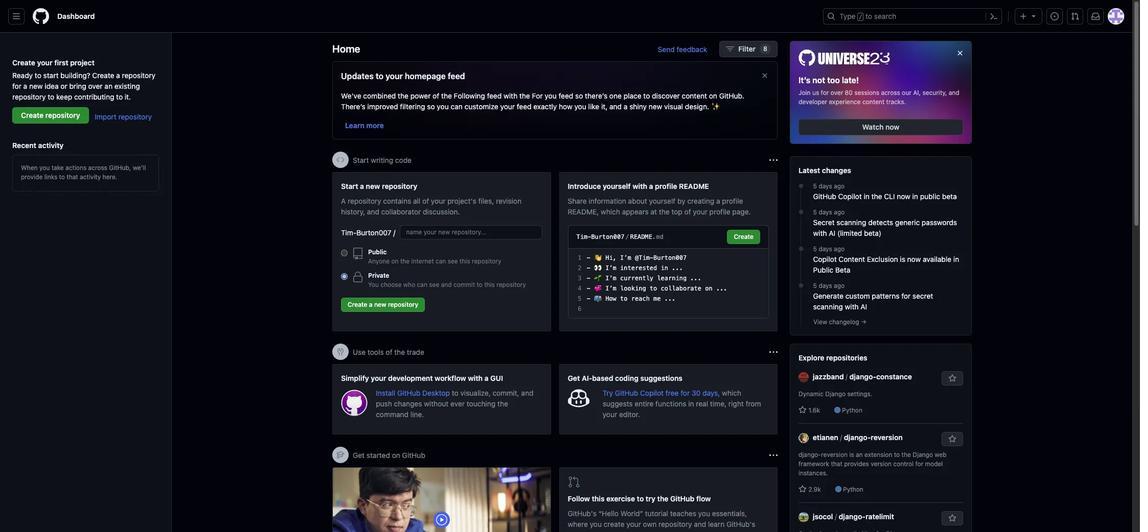 Task type: vqa. For each thing, say whether or not it's contained in the screenshot.


Task type: describe. For each thing, give the bounding box(es) containing it.
0 horizontal spatial workflow
[[435, 374, 466, 383]]

a up existing
[[116, 71, 120, 80]]

hi,
[[605, 255, 617, 262]]

ai inside 5 days ago generate custom patterns for secret scanning with ai
[[861, 302, 867, 311]]

a left gui
[[485, 374, 489, 383]]

5 inside 1 - 👋 hi, i'm @tim-burton007 2 - 👀 i'm interested in ... 3 - 🌱 i'm currently learning ... 4 - 💞️ i'm looking to collaborate on ... 5 - 📫 how to reach me ... 6
[[578, 296, 582, 303]]

you up request
[[590, 520, 602, 529]]

on inside the we've combined the power of the following feed with the for you feed so there's one place to discover content on github. there's improved filtering so you can customize your feed exactly how you like it, and a shiny new visual design. ✨
[[709, 92, 717, 100]]

control
[[893, 460, 914, 468]]

code
[[395, 156, 412, 164]]

git pull request image
[[568, 477, 580, 489]]

simplify your development workflow with a gui
[[341, 374, 503, 383]]

reviewing
[[694, 531, 726, 533]]

follow this exercise to try the github flow
[[568, 495, 711, 504]]

... right collaborate
[[716, 285, 727, 292]]

flow
[[696, 495, 711, 504]]

share information about yourself by creating a profile readme, which appears at the top of your profile page.
[[568, 197, 751, 216]]

you down flow
[[698, 510, 710, 518]]

which inside which suggests entire functions in real time, right from your editor.
[[722, 389, 741, 398]]

with inside the we've combined the power of the following feed with the for you feed so there's one place to discover content on github. there's improved filtering so you can customize your feed exactly how you like it, and a shiny new visual design. ✨
[[504, 92, 517, 100]]

writing
[[371, 156, 393, 164]]

the inside to visualize, commit, and push changes without ever touching the command line.
[[498, 400, 508, 409]]

create a new repository button
[[341, 298, 425, 312]]

start for start writing code
[[353, 156, 369, 164]]

tracks.
[[886, 98, 906, 106]]

exclusion
[[867, 255, 898, 264]]

discussion.
[[423, 208, 460, 216]]

repo image
[[352, 248, 364, 260]]

github up teaches
[[670, 495, 695, 504]]

you left like
[[574, 102, 586, 111]]

a inside share information about yourself by creating a profile readme, which appears at the top of your profile page.
[[716, 197, 720, 206]]

real
[[696, 400, 708, 409]]

ever
[[451, 400, 465, 409]]

type
[[840, 12, 856, 20]]

where
[[568, 520, 588, 529]]

a down ready
[[23, 82, 27, 90]]

for inside get ai-based coding suggestions element
[[681, 389, 690, 398]]

search
[[874, 12, 896, 20]]

we'll
[[133, 164, 146, 172]]

filter image
[[726, 45, 734, 53]]

take
[[51, 164, 64, 172]]

import repository
[[95, 112, 152, 121]]

framework
[[799, 460, 829, 468]]

internet
[[411, 258, 434, 265]]

ago for custom
[[834, 282, 845, 290]]

github inside 5 days ago github copilot in the cli now in public beta
[[813, 192, 836, 201]]

that for ready to start building? create a repository for a new idea or bring over an existing repository to keep contributing to it.
[[67, 173, 78, 181]]

feed left exactly at the left of page
[[517, 102, 532, 111]]

suggestions
[[640, 374, 683, 383]]

provide
[[21, 173, 43, 181]]

get for get ai-based coding suggestions
[[568, 374, 580, 383]]

github right started
[[402, 451, 425, 460]]

0 horizontal spatial readme
[[630, 234, 652, 241]]

in inside 1 - 👋 hi, i'm @tim-burton007 2 - 👀 i'm interested in ... 3 - 🌱 i'm currently learning ... 4 - 💞️ i'm looking to collaborate on ... 5 - 📫 how to reach me ... 6
[[661, 265, 668, 272]]

👋
[[594, 255, 602, 262]]

in left cli
[[864, 192, 870, 201]]

line.
[[411, 411, 424, 419]]

5 for generate custom patterns for secret scanning with ai
[[813, 282, 817, 290]]

patterns
[[872, 292, 900, 300]]

none radio inside 'create a new repository' element
[[341, 274, 348, 280]]

django- for jazzband
[[850, 373, 876, 381]]

universe23 image
[[799, 50, 890, 66]]

django inside django-reversion is an extension to the django web framework that provides version control for model instances.
[[913, 451, 933, 459]]

page.
[[732, 208, 751, 216]]

power
[[410, 92, 431, 100]]

ago for content
[[834, 245, 845, 253]]

tools image
[[336, 348, 345, 356]]

links
[[44, 173, 57, 181]]

create
[[604, 520, 625, 529]]

a up share information about yourself by creating a profile readme, which appears at the top of your profile page.
[[649, 182, 653, 191]]

play image
[[435, 514, 448, 527]]

version
[[871, 460, 892, 468]]

workflow inside github's "hello world" tutorial teaches you essentials, where you create your own repository and learn github's pull request workflow for creating and reviewing code.
[[609, 531, 638, 533]]

private
[[368, 272, 389, 280]]

jazzband
[[813, 373, 844, 381]]

i'm up how
[[605, 285, 617, 292]]

one
[[609, 92, 622, 100]]

django- for jsocol
[[839, 513, 866, 521]]

shiny
[[630, 102, 647, 111]]

with inside simplify your development workflow with a gui element
[[468, 374, 483, 383]]

new down writing
[[366, 182, 380, 191]]

none submit inside introduce yourself with a profile readme element
[[727, 230, 760, 244]]

new inside the we've combined the power of the following feed with the for you feed so there's one place to discover content on github. there's improved filtering so you can customize your feed exactly how you like it, and a shiny new visual design. ✨
[[649, 102, 662, 111]]

watch now
[[862, 122, 900, 131]]

learn
[[708, 520, 725, 529]]

the up the filtering
[[398, 92, 408, 100]]

of inside the we've combined the power of the following feed with the for you feed so there's one place to discover content on github. there's improved filtering so you can customize your feed exactly how you like it, and a shiny new visual design. ✨
[[433, 92, 439, 100]]

and inside the we've combined the power of the following feed with the for you feed so there's one place to discover content on github. there's improved filtering so you can customize your feed exactly how you like it, and a shiny new visual design. ✨
[[609, 102, 622, 111]]

... up learning
[[672, 265, 683, 272]]

of inside share information about yourself by creating a profile readme, which appears at the top of your profile page.
[[684, 208, 691, 216]]

dashboard link
[[53, 8, 99, 25]]

create for create a new repository
[[348, 301, 367, 309]]

constance
[[876, 373, 912, 381]]

recent activity
[[12, 141, 64, 150]]

repository inside private you choose who can see and commit to this repository
[[497, 281, 526, 289]]

over inside it's not too late! join us for over 80 sessions across our ai, security, and developer experience content tracks.
[[831, 89, 843, 96]]

tim-burton007 / readme .md
[[576, 234, 664, 241]]

the inside share information about yourself by creating a profile readme, which appears at the top of your profile page.
[[659, 208, 670, 216]]

of right tools
[[386, 348, 392, 357]]

2 vertical spatial profile
[[710, 208, 730, 216]]

to down idea
[[48, 93, 54, 101]]

repository down it.
[[118, 112, 152, 121]]

you right the filtering
[[437, 102, 449, 111]]

you inside when you take actions across github, we'll provide links to that activity here.
[[39, 164, 50, 172]]

updates
[[341, 72, 374, 81]]

import
[[95, 112, 116, 121]]

available
[[923, 255, 952, 264]]

/ for type
[[859, 13, 863, 20]]

@etianen profile image
[[799, 434, 809, 444]]

can inside public anyone on the internet can see this repository
[[436, 258, 446, 265]]

2 - from the top
[[587, 265, 590, 272]]

yourself inside share information about yourself by creating a profile readme, which appears at the top of your profile page.
[[649, 197, 676, 206]]

why am i seeing this? image
[[769, 156, 778, 164]]

to inside when you take actions across github, we'll provide links to that activity here.
[[59, 173, 65, 181]]

and inside private you choose who can see and commit to this repository
[[441, 281, 452, 289]]

to left start
[[35, 71, 41, 80]]

home
[[332, 43, 360, 55]]

github.
[[719, 92, 744, 100]]

2.9k
[[807, 486, 821, 494]]

i'm right hi, in the top right of the page
[[620, 255, 631, 262]]

... up collaborate
[[690, 275, 701, 282]]

star image
[[799, 406, 807, 414]]

for inside github's "hello world" tutorial teaches you essentials, where you create your own repository and learn github's pull request workflow for creating and reviewing code.
[[640, 531, 649, 533]]

start a new repository
[[341, 182, 417, 191]]

star this repository image for jsocol / django-ratelimit
[[948, 515, 957, 523]]

@jazzband profile image
[[799, 373, 809, 383]]

idea
[[45, 82, 59, 90]]

creating inside github's "hello world" tutorial teaches you essentials, where you create your own repository and learn github's pull request workflow for creating and reviewing code.
[[651, 531, 678, 533]]

you up exactly at the left of page
[[545, 92, 557, 100]]

your inside a repository contains all of your project's files, revision history, and collaborator discussion.
[[431, 197, 446, 206]]

and down teaches
[[680, 531, 693, 533]]

💞️
[[594, 285, 602, 292]]

and inside a repository contains all of your project's files, revision history, and collaborator discussion.
[[367, 208, 379, 216]]

get for get started on github
[[353, 451, 365, 460]]

feed up "how"
[[559, 92, 573, 100]]

none radio inside 'create a new repository' element
[[341, 250, 348, 257]]

Repository name text field
[[400, 225, 542, 240]]

issue opened image
[[1051, 12, 1059, 20]]

django- inside django-reversion is an extension to the django web framework that provides version control for model instances.
[[799, 451, 821, 459]]

a inside the we've combined the power of the following feed with the for you feed so there's one place to discover content on github. there's improved filtering so you can customize your feed exactly how you like it, and a shiny new visual design. ✨
[[624, 102, 628, 111]]

your inside create your first project ready to start building? create a repository for a new idea or bring over an existing repository to keep contributing to it.
[[37, 58, 52, 67]]

create repository link
[[12, 107, 89, 124]]

install github desktop link
[[376, 389, 452, 398]]

/ for etianen
[[840, 433, 842, 442]]

dot fill image for generate custom patterns for secret scanning with ai
[[797, 282, 805, 290]]

a repository contains all of your project's files, revision history, and collaborator discussion.
[[341, 197, 522, 216]]

beta)
[[864, 229, 882, 238]]

days for generate
[[819, 282, 832, 290]]

why am i seeing this? image for use tools of the trade
[[769, 348, 778, 357]]

public inside 5 days ago copilot content exclusion is now available in public beta
[[813, 266, 833, 274]]

or
[[61, 82, 67, 90]]

django-reversion is an extension to the django web framework that provides version control for model instances.
[[799, 451, 947, 477]]

to inside try the github flow element
[[637, 495, 644, 504]]

project's
[[447, 197, 476, 206]]

of inside a repository contains all of your project's files, revision history, and collaborator discussion.
[[422, 197, 429, 206]]

try
[[603, 389, 613, 398]]

in left the public
[[912, 192, 918, 201]]

appears
[[622, 208, 649, 216]]

scanning inside '5 days ago secret scanning detects generic passwords with ai (limited beta)'
[[837, 218, 866, 227]]

4 - from the top
[[587, 285, 590, 292]]

copilot inside 5 days ago github copilot in the cli now in public beta
[[838, 192, 862, 201]]

"hello
[[599, 510, 619, 518]]

ai inside '5 days ago secret scanning detects generic passwords with ai (limited beta)'
[[829, 229, 836, 238]]

it's not too late! join us for over 80 sessions across our ai, security, and developer experience content tracks.
[[799, 75, 960, 106]]

on inside public anyone on the internet can see this repository
[[391, 258, 399, 265]]

your inside share information about yourself by creating a profile readme, which appears at the top of your profile page.
[[693, 208, 708, 216]]

days for github
[[819, 182, 832, 190]]

content inside the we've combined the power of the following feed with the for you feed so there's one place to discover content on github. there's improved filtering so you can customize your feed exactly how you like it, and a shiny new visual design. ✨
[[682, 92, 707, 100]]

to left search
[[866, 12, 872, 20]]

feedback
[[677, 45, 707, 53]]

like
[[588, 102, 599, 111]]

changes inside explore element
[[822, 166, 851, 175]]

see inside private you choose who can see and commit to this repository
[[429, 281, 439, 289]]

not
[[813, 75, 825, 85]]

across inside it's not too late! join us for over 80 sessions across our ai, security, and developer experience content tracks.
[[881, 89, 900, 96]]

and inside to visualize, commit, and push changes without ever touching the command line.
[[521, 389, 534, 398]]

get ai-based coding suggestions element
[[559, 365, 778, 435]]

the left trade
[[394, 348, 405, 357]]

0 vertical spatial so
[[575, 92, 583, 100]]

we've combined the power of the following feed with the for you feed so there's one place to discover content on github. there's improved filtering so you can customize your feed exactly how you like it, and a shiny new visual design. ✨
[[341, 92, 744, 111]]

repositories
[[826, 354, 868, 362]]

i'm down hi, in the top right of the page
[[605, 265, 617, 272]]

see inside public anyone on the internet can see this repository
[[448, 258, 458, 265]]

commit,
[[493, 389, 519, 398]]

this inside public anyone on the internet can see this repository
[[460, 258, 470, 265]]

changes inside to visualize, commit, and push changes without ever touching the command line.
[[394, 400, 422, 409]]

this inside private you choose who can see and commit to this repository
[[484, 281, 495, 289]]

learn
[[345, 121, 364, 130]]

start for start a new repository
[[341, 182, 358, 191]]

for inside django-reversion is an extension to the django web framework that provides version control for model instances.
[[915, 460, 924, 468]]

over inside create your first project ready to start building? create a repository for a new idea or bring over an existing repository to keep contributing to it.
[[88, 82, 103, 90]]

tutorial
[[645, 510, 668, 518]]

readme,
[[568, 208, 599, 216]]

0 vertical spatial yourself
[[603, 182, 631, 191]]

an inside create your first project ready to start building? create a repository for a new idea or bring over an existing repository to keep contributing to it.
[[105, 82, 112, 90]]

/ inside introduce yourself with a profile readme element
[[626, 234, 629, 241]]

filtering
[[400, 102, 425, 111]]

for inside create your first project ready to start building? create a repository for a new idea or bring over an existing repository to keep contributing to it.
[[12, 82, 21, 90]]

instances.
[[799, 470, 828, 477]]

for inside 5 days ago generate custom patterns for secret scanning with ai
[[902, 292, 911, 300]]

copilot content exclusion is now available in public beta link
[[813, 254, 963, 275]]

explore repositories navigation
[[790, 344, 972, 533]]

on inside 1 - 👋 hi, i'm @tim-burton007 2 - 👀 i'm interested in ... 3 - 🌱 i'm currently learning ... 4 - 💞️ i'm looking to collaborate on ... 5 - 📫 how to reach me ... 6
[[705, 285, 713, 292]]

with inside 5 days ago generate custom patterns for secret scanning with ai
[[845, 302, 859, 311]]

watch
[[862, 122, 884, 131]]

too
[[827, 75, 840, 85]]

.md
[[652, 234, 664, 241]]

repository up existing
[[122, 71, 155, 80]]

pull
[[568, 531, 580, 533]]

scanning inside 5 days ago generate custom patterns for secret scanning with ai
[[813, 302, 843, 311]]

and inside it's not too late! join us for over 80 sessions across our ai, security, and developer experience content tracks.
[[949, 89, 960, 96]]

/ for jsocol
[[835, 513, 837, 521]]

with inside introduce yourself with a profile readme element
[[633, 182, 647, 191]]

0 vertical spatial now
[[886, 122, 900, 131]]

homepage
[[405, 72, 446, 81]]

an inside django-reversion is an extension to the django web framework that provides version control for model instances.
[[856, 451, 863, 459]]

when
[[21, 164, 38, 172]]

5 for github copilot in the cli now in public beta
[[813, 182, 817, 190]]

1.6k
[[807, 407, 820, 414]]

repository inside button
[[388, 301, 418, 309]]



Task type: locate. For each thing, give the bounding box(es) containing it.
0 horizontal spatial an
[[105, 82, 112, 90]]

burton007 inside 1 - 👋 hi, i'm @tim-burton007 2 - 👀 i'm interested in ... 3 - 🌱 i'm currently learning ... 4 - 💞️ i'm looking to collaborate on ... 5 - 📫 how to reach me ... 6
[[653, 255, 687, 262]]

5 days ago generate custom patterns for secret scanning with ai
[[813, 282, 933, 311]]

1 star this repository image from the top
[[948, 375, 957, 383]]

django down jazzband
[[825, 390, 846, 398]]

over up contributing
[[88, 82, 103, 90]]

try the github flow element
[[559, 468, 778, 533]]

ready
[[12, 71, 33, 80]]

gui
[[490, 374, 503, 383]]

information
[[589, 197, 626, 206]]

github down latest changes
[[813, 192, 836, 201]]

it.
[[125, 93, 131, 101]]

1 vertical spatial across
[[88, 164, 107, 172]]

push
[[376, 400, 392, 409]]

1 horizontal spatial copilot
[[813, 255, 837, 264]]

why am i seeing this? image
[[769, 348, 778, 357], [769, 452, 778, 460]]

in right available
[[953, 255, 959, 264]]

repository down keep
[[45, 111, 80, 120]]

0 vertical spatial across
[[881, 89, 900, 96]]

2 ago from the top
[[834, 208, 845, 216]]

a inside button
[[369, 301, 373, 309]]

to visualize, commit, and push changes without ever touching the command line.
[[376, 389, 534, 419]]

files,
[[478, 197, 494, 206]]

1 vertical spatial start
[[341, 182, 358, 191]]

about
[[628, 197, 647, 206]]

which suggests entire functions in real time, right from your editor.
[[603, 389, 761, 419]]

0 vertical spatial can
[[451, 102, 463, 111]]

0 horizontal spatial see
[[429, 281, 439, 289]]

profile up page.
[[722, 197, 743, 206]]

/ down collaborator
[[393, 228, 395, 237]]

1 horizontal spatial an
[[856, 451, 863, 459]]

content inside it's not too late! join us for over 80 sessions across our ai, security, and developer experience content tracks.
[[862, 98, 885, 106]]

copilot inside 5 days ago copilot content exclusion is now available in public beta
[[813, 255, 837, 264]]

github desktop image
[[341, 390, 368, 417]]

create for create your first project ready to start building? create a repository for a new idea or bring over an existing repository to keep contributing to it.
[[12, 58, 35, 67]]

✨
[[711, 102, 720, 111]]

create a new repository
[[348, 301, 418, 309]]

the inside 5 days ago github copilot in the cli now in public beta
[[872, 192, 882, 201]]

tim- inside 'create a new repository' element
[[341, 228, 357, 237]]

burton007 for tim-burton007 /
[[357, 228, 391, 237]]

1 vertical spatial creating
[[651, 531, 678, 533]]

ratelimit
[[866, 513, 894, 521]]

0 horizontal spatial content
[[682, 92, 707, 100]]

you
[[545, 92, 557, 100], [437, 102, 449, 111], [574, 102, 586, 111], [39, 164, 50, 172], [698, 510, 710, 518], [590, 520, 602, 529]]

now
[[886, 122, 900, 131], [897, 192, 911, 201], [907, 255, 921, 264]]

the left the for
[[519, 92, 530, 100]]

1 vertical spatial readme
[[630, 234, 652, 241]]

workflow down create
[[609, 531, 638, 533]]

that for dynamic django settings.
[[831, 460, 843, 468]]

days inside 5 days ago generate custom patterns for secret scanning with ai
[[819, 282, 832, 290]]

with up visualize,
[[468, 374, 483, 383]]

ago inside 5 days ago github copilot in the cli now in public beta
[[834, 182, 845, 190]]

to up me
[[650, 285, 657, 292]]

which inside share information about yourself by creating a profile readme, which appears at the top of your profile page.
[[601, 208, 620, 216]]

from
[[746, 400, 761, 409]]

days up secret
[[819, 208, 832, 216]]

1 vertical spatial changes
[[394, 400, 422, 409]]

3 - from the top
[[587, 275, 590, 282]]

/ right the jsocol
[[835, 513, 837, 521]]

with down custom
[[845, 302, 859, 311]]

0 vertical spatial reversion
[[871, 433, 903, 442]]

days inside 5 days ago github copilot in the cli now in public beta
[[819, 182, 832, 190]]

0 horizontal spatial is
[[849, 451, 854, 459]]

new inside create your first project ready to start building? create a repository for a new idea or bring over an existing repository to keep contributing to it.
[[29, 82, 43, 90]]

1 days from the top
[[819, 182, 832, 190]]

2 vertical spatial now
[[907, 255, 921, 264]]

1 vertical spatial profile
[[722, 197, 743, 206]]

for inside it's not too late! join us for over 80 sessions across our ai, security, and developer experience content tracks.
[[821, 89, 829, 96]]

notifications image
[[1092, 12, 1100, 20]]

that
[[67, 173, 78, 181], [831, 460, 843, 468]]

🌱
[[594, 275, 602, 282]]

explore element
[[790, 41, 972, 533]]

place
[[624, 92, 641, 100]]

repository up contains
[[382, 182, 417, 191]]

create up contributing
[[92, 71, 114, 80]]

4 ago from the top
[[834, 282, 845, 290]]

filter
[[739, 44, 756, 53]]

what is github? image
[[333, 468, 550, 533]]

in inside which suggests entire functions in real time, right from your editor.
[[688, 400, 694, 409]]

a up the history, in the left of the page
[[360, 182, 364, 191]]

1 - from the top
[[587, 255, 590, 262]]

1 horizontal spatial tim-
[[576, 234, 591, 241]]

5 days ago secret scanning detects generic passwords with ai (limited beta)
[[813, 208, 957, 238]]

this up commit
[[460, 258, 470, 265]]

ago for copilot
[[834, 182, 845, 190]]

secret
[[913, 292, 933, 300]]

1 vertical spatial now
[[897, 192, 911, 201]]

burton007 for tim-burton007 / readme .md
[[591, 234, 624, 241]]

python for django-constance
[[842, 407, 863, 414]]

0 horizontal spatial ai
[[829, 229, 836, 238]]

that down actions
[[67, 173, 78, 181]]

ago up content
[[834, 245, 845, 253]]

ai
[[829, 229, 836, 238], [861, 302, 867, 311]]

watch now link
[[799, 119, 963, 135]]

/ for jazzband
[[846, 373, 848, 381]]

lock image
[[352, 271, 364, 284]]

star this repository image for jazzband / django-constance
[[948, 375, 957, 383]]

keep
[[56, 93, 72, 101]]

1 horizontal spatial so
[[575, 92, 583, 100]]

0 vertical spatial copilot
[[838, 192, 862, 201]]

1 vertical spatial reversion
[[821, 451, 848, 459]]

1 horizontal spatial creating
[[687, 197, 714, 206]]

github inside get ai-based coding suggestions element
[[615, 389, 638, 398]]

try github copilot free for 30 days, link
[[603, 389, 722, 398]]

free
[[666, 389, 679, 398]]

who
[[403, 281, 415, 289]]

for right us
[[821, 89, 829, 96]]

and up reviewing
[[694, 520, 706, 529]]

to left it.
[[116, 93, 123, 101]]

mortar board image
[[336, 451, 345, 460]]

1 horizontal spatial github's
[[727, 520, 755, 529]]

0 vertical spatial github's
[[568, 510, 597, 518]]

1 horizontal spatial readme
[[679, 182, 709, 191]]

create inside button
[[348, 301, 367, 309]]

the inside try the github flow element
[[657, 495, 669, 504]]

start
[[353, 156, 369, 164], [341, 182, 358, 191]]

dot fill image
[[797, 182, 805, 190]]

across up here.
[[88, 164, 107, 172]]

2 vertical spatial can
[[417, 281, 427, 289]]

1 dot fill image from the top
[[797, 208, 805, 216]]

try
[[646, 495, 655, 504]]

content up design.
[[682, 92, 707, 100]]

None radio
[[341, 274, 348, 280]]

view
[[813, 318, 827, 326]]

5 up 6
[[578, 296, 582, 303]]

0 vertical spatial why am i seeing this? image
[[769, 348, 778, 357]]

you up links
[[39, 164, 50, 172]]

for
[[532, 92, 543, 100]]

1 horizontal spatial burton007
[[591, 234, 624, 241]]

1 vertical spatial star this repository image
[[948, 515, 957, 523]]

python for django-reversion
[[843, 486, 863, 494]]

days,
[[703, 389, 720, 398]]

1 horizontal spatial across
[[881, 89, 900, 96]]

github down development
[[397, 389, 420, 398]]

1 vertical spatial can
[[436, 258, 446, 265]]

share
[[568, 197, 587, 206]]

5 for copilot content exclusion is now available in public beta
[[813, 245, 817, 253]]

0 vertical spatial readme
[[679, 182, 709, 191]]

the left cli
[[872, 192, 882, 201]]

and right commit,
[[521, 389, 534, 398]]

@jsocol profile image
[[799, 513, 809, 523]]

0 horizontal spatial across
[[88, 164, 107, 172]]

generate
[[813, 292, 844, 300]]

this inside try the github flow element
[[592, 495, 605, 504]]

1 why am i seeing this? image from the top
[[769, 348, 778, 357]]

the left following
[[441, 92, 452, 100]]

2 days from the top
[[819, 208, 832, 216]]

5 - from the top
[[587, 296, 590, 303]]

editor.
[[619, 411, 640, 419]]

repository
[[122, 71, 155, 80], [12, 93, 46, 101], [45, 111, 80, 120], [118, 112, 152, 121], [382, 182, 417, 191], [348, 197, 381, 206], [472, 258, 501, 265], [497, 281, 526, 289], [388, 301, 418, 309], [659, 520, 692, 529]]

5 inside 5 days ago copilot content exclusion is now available in public beta
[[813, 245, 817, 253]]

1 vertical spatial so
[[427, 102, 435, 111]]

1 horizontal spatial get
[[568, 374, 580, 383]]

feed up customize
[[487, 92, 502, 100]]

burton007 up hi, in the top right of the page
[[591, 234, 624, 241]]

copilot inside get ai-based coding suggestions element
[[640, 389, 664, 398]]

0 horizontal spatial over
[[88, 82, 103, 90]]

use
[[353, 348, 366, 357]]

when you take actions across github, we'll provide links to that activity here.
[[21, 164, 146, 181]]

0 vertical spatial python
[[842, 407, 863, 414]]

collaborator
[[381, 208, 421, 216]]

the inside django-reversion is an extension to the django web framework that provides version control for model instances.
[[902, 451, 911, 459]]

that inside django-reversion is an extension to the django web framework that provides version control for model instances.
[[831, 460, 843, 468]]

1 vertical spatial public
[[813, 266, 833, 274]]

to inside the we've combined the power of the following feed with the for you feed so there's one place to discover content on github. there's improved filtering so you can customize your feed exactly how you like it, and a shiny new visual design. ✨
[[643, 92, 650, 100]]

a left shiny
[[624, 102, 628, 111]]

create down lock 'icon'
[[348, 301, 367, 309]]

tim- for tim-burton007 /
[[341, 228, 357, 237]]

github up suggests
[[615, 389, 638, 398]]

dot fill image
[[797, 208, 805, 216], [797, 245, 805, 253], [797, 282, 805, 290]]

now inside 5 days ago github copilot in the cli now in public beta
[[897, 192, 911, 201]]

i'm right 🌱
[[605, 275, 617, 282]]

get started on github
[[353, 451, 425, 460]]

0 vertical spatial this
[[460, 258, 470, 265]]

why am i seeing this? image for get started on github
[[769, 452, 778, 460]]

activity inside when you take actions across github, we'll provide links to that activity here.
[[80, 173, 101, 181]]

to inside django-reversion is an extension to the django web framework that provides version control for model instances.
[[894, 451, 900, 459]]

code image
[[336, 156, 345, 164]]

1 horizontal spatial over
[[831, 89, 843, 96]]

0 vertical spatial get
[[568, 374, 580, 383]]

0 vertical spatial workflow
[[435, 374, 466, 383]]

1 horizontal spatial this
[[484, 281, 495, 289]]

0 vertical spatial which
[[601, 208, 620, 216]]

django-
[[850, 373, 876, 381], [844, 433, 871, 442], [799, 451, 821, 459], [839, 513, 866, 521]]

django up model
[[913, 451, 933, 459]]

0 horizontal spatial that
[[67, 173, 78, 181]]

scanning
[[837, 218, 866, 227], [813, 302, 843, 311]]

with down secret
[[813, 229, 827, 238]]

git pull request image
[[1071, 12, 1079, 20]]

0 vertical spatial creating
[[687, 197, 714, 206]]

reversion
[[871, 433, 903, 442], [821, 451, 848, 459]]

0 horizontal spatial get
[[353, 451, 365, 460]]

0 vertical spatial scanning
[[837, 218, 866, 227]]

so left there's
[[575, 92, 583, 100]]

1 vertical spatial github's
[[727, 520, 755, 529]]

model
[[925, 460, 943, 468]]

...
[[672, 265, 683, 272], [690, 275, 701, 282], [716, 285, 727, 292], [665, 296, 676, 303]]

1 vertical spatial django
[[913, 451, 933, 459]]

2 vertical spatial dot fill image
[[797, 282, 805, 290]]

1 vertical spatial activity
[[80, 173, 101, 181]]

1 vertical spatial that
[[831, 460, 843, 468]]

your inside simplify your development workflow with a gui element
[[371, 374, 386, 383]]

ago down latest changes
[[834, 182, 845, 190]]

web
[[935, 451, 947, 459]]

0 horizontal spatial which
[[601, 208, 620, 216]]

0 vertical spatial activity
[[38, 141, 64, 150]]

github inside simplify your development workflow with a gui element
[[397, 389, 420, 398]]

2 horizontal spatial can
[[451, 102, 463, 111]]

ai,
[[913, 89, 921, 96]]

None submit
[[727, 230, 760, 244]]

your up the combined
[[386, 72, 403, 81]]

discover
[[652, 92, 680, 100]]

reversion inside django-reversion is an extension to the django web framework that provides version control for model instances.
[[821, 451, 848, 459]]

project
[[70, 58, 95, 67]]

your up start
[[37, 58, 52, 67]]

development
[[388, 374, 433, 383]]

1 horizontal spatial see
[[448, 258, 458, 265]]

introduce yourself with a profile readme element
[[559, 172, 778, 332]]

star this repository image
[[948, 435, 957, 444]]

can right who
[[417, 281, 427, 289]]

1 vertical spatial copilot
[[813, 255, 837, 264]]

profile up share information about yourself by creating a profile readme, which appears at the top of your profile page.
[[655, 182, 677, 191]]

your down suggests
[[603, 411, 617, 419]]

create a new repository element
[[341, 181, 542, 316]]

1 vertical spatial this
[[484, 281, 495, 289]]

5 up generate
[[813, 282, 817, 290]]

changes right 'latest'
[[822, 166, 851, 175]]

visualize,
[[460, 389, 491, 398]]

5 inside 5 days ago generate custom patterns for secret scanning with ai
[[813, 282, 817, 290]]

days for copilot
[[819, 245, 832, 253]]

to left try
[[637, 495, 644, 504]]

by
[[677, 197, 685, 206]]

dot fill image for secret scanning detects generic passwords with ai (limited beta)
[[797, 208, 805, 216]]

now inside 5 days ago copilot content exclusion is now available in public beta
[[907, 255, 921, 264]]

over
[[88, 82, 103, 90], [831, 89, 843, 96]]

follow
[[568, 495, 590, 504]]

to up the combined
[[376, 72, 384, 81]]

None radio
[[341, 250, 348, 257]]

copilot up beta
[[813, 255, 837, 264]]

2 horizontal spatial copilot
[[838, 192, 862, 201]]

0 vertical spatial is
[[900, 255, 905, 264]]

days down secret
[[819, 245, 832, 253]]

can inside the we've combined the power of the following feed with the for you feed so there's one place to discover content on github. there's improved filtering so you can customize your feed exactly how you like it, and a shiny new visual design. ✨
[[451, 102, 463, 111]]

ago for scanning
[[834, 208, 845, 216]]

burton007 inside 'create a new repository' element
[[357, 228, 391, 237]]

0 horizontal spatial django
[[825, 390, 846, 398]]

revision
[[496, 197, 522, 206]]

repository inside github's "hello world" tutorial teaches you essentials, where you create your own repository and learn github's pull request workflow for creating and reviewing code.
[[659, 520, 692, 529]]

tim- inside introduce yourself with a profile readme element
[[576, 234, 591, 241]]

django- for etianen
[[844, 433, 871, 442]]

1 horizontal spatial activity
[[80, 173, 101, 181]]

is inside 5 days ago copilot content exclusion is now available in public beta
[[900, 255, 905, 264]]

across inside when you take actions across github, we'll provide links to that activity here.
[[88, 164, 107, 172]]

with inside '5 days ago secret scanning detects generic passwords with ai (limited beta)'
[[813, 229, 827, 238]]

ai down secret
[[829, 229, 836, 238]]

secret
[[813, 218, 835, 227]]

x image
[[761, 72, 769, 80]]

explore repositories
[[799, 354, 868, 362]]

1 vertical spatial see
[[429, 281, 439, 289]]

on right anyone
[[391, 258, 399, 265]]

1 horizontal spatial django
[[913, 451, 933, 459]]

0 horizontal spatial yourself
[[603, 182, 631, 191]]

simplify your development workflow with a gui element
[[332, 365, 551, 435]]

repository inside public anyone on the internet can see this repository
[[472, 258, 501, 265]]

ago up generate
[[834, 282, 845, 290]]

teaches
[[670, 510, 696, 518]]

5 for secret scanning detects generic passwords with ai (limited beta)
[[813, 208, 817, 216]]

5 inside 5 days ago github copilot in the cli now in public beta
[[813, 182, 817, 190]]

ago inside 5 days ago copilot content exclusion is now available in public beta
[[834, 245, 845, 253]]

0 vertical spatial django
[[825, 390, 846, 398]]

install github desktop
[[376, 389, 452, 398]]

tim-burton007 /
[[341, 228, 395, 237]]

burton007
[[357, 228, 391, 237], [591, 234, 624, 241], [653, 255, 687, 262]]

1 horizontal spatial which
[[722, 389, 741, 398]]

for down ready
[[12, 82, 21, 90]]

us
[[812, 89, 819, 96]]

github's up code.
[[727, 520, 755, 529]]

- left '📫'
[[587, 296, 590, 303]]

1 vertical spatial why am i seeing this? image
[[769, 452, 778, 460]]

creating down own
[[651, 531, 678, 533]]

django- up framework
[[799, 451, 821, 459]]

/ down appears on the top of the page
[[626, 234, 629, 241]]

1 horizontal spatial ai
[[861, 302, 867, 311]]

1 - 👋 hi, i'm @tim-burton007 2 - 👀 i'm interested in ... 3 - 🌱 i'm currently learning ... 4 - 💞️ i'm looking to collaborate on ... 5 - 📫 how to reach me ... 6
[[578, 255, 727, 313]]

start inside 'create a new repository' element
[[341, 182, 358, 191]]

what is github? element
[[332, 468, 551, 533]]

- right 3
[[587, 275, 590, 282]]

1 vertical spatial python
[[843, 486, 863, 494]]

essentials,
[[712, 510, 747, 518]]

right
[[729, 400, 744, 409]]

create for create repository
[[21, 111, 44, 120]]

for left secret
[[902, 292, 911, 300]]

repository down teaches
[[659, 520, 692, 529]]

to inside to visualize, commit, and push changes without ever touching the command line.
[[452, 389, 458, 398]]

1 vertical spatial get
[[353, 451, 365, 460]]

... right me
[[665, 296, 676, 303]]

4 days from the top
[[819, 282, 832, 290]]

5 right dot fill image
[[813, 182, 817, 190]]

the inside public anyone on the internet can see this repository
[[400, 258, 410, 265]]

is inside django-reversion is an extension to the django web framework that provides version control for model instances.
[[849, 451, 854, 459]]

burton007 up learning
[[653, 255, 687, 262]]

your inside which suggests entire functions in real time, right from your editor.
[[603, 411, 617, 419]]

tools
[[368, 348, 384, 357]]

1 vertical spatial which
[[722, 389, 741, 398]]

1 horizontal spatial that
[[831, 460, 843, 468]]

5 inside '5 days ago secret scanning detects generic passwords with ai (limited beta)'
[[813, 208, 817, 216]]

learning
[[657, 275, 687, 282]]

days down latest changes
[[819, 182, 832, 190]]

your up install
[[371, 374, 386, 383]]

close image
[[956, 49, 964, 57]]

repository up the history, in the left of the page
[[348, 197, 381, 206]]

star this repository image
[[948, 375, 957, 383], [948, 515, 957, 523]]

2 star this repository image from the top
[[948, 515, 957, 523]]

for down own
[[640, 531, 649, 533]]

2 vertical spatial copilot
[[640, 389, 664, 398]]

1 horizontal spatial public
[[813, 266, 833, 274]]

1 vertical spatial workflow
[[609, 531, 638, 533]]

your inside github's "hello world" tutorial teaches you essentials, where you create your own repository and learn github's pull request workflow for creating and reviewing code.
[[627, 520, 641, 529]]

dot fill image for copilot content exclusion is now available in public beta
[[797, 245, 805, 253]]

to right how
[[620, 296, 628, 303]]

0 horizontal spatial reversion
[[821, 451, 848, 459]]

the left internet
[[400, 258, 410, 265]]

plus image
[[1020, 12, 1028, 20]]

0 vertical spatial that
[[67, 173, 78, 181]]

simplify
[[341, 374, 369, 383]]

repository inside a repository contains all of your project's files, revision history, and collaborator discussion.
[[348, 197, 381, 206]]

0 vertical spatial an
[[105, 82, 112, 90]]

0 vertical spatial profile
[[655, 182, 677, 191]]

1 ago from the top
[[834, 182, 845, 190]]

started
[[367, 451, 390, 460]]

1 vertical spatial is
[[849, 451, 854, 459]]

jazzband / django-constance
[[813, 373, 912, 381]]

1 horizontal spatial changes
[[822, 166, 851, 175]]

public
[[920, 192, 940, 201]]

0 horizontal spatial activity
[[38, 141, 64, 150]]

tim- up 1
[[576, 234, 591, 241]]

can inside private you choose who can see and commit to this repository
[[417, 281, 427, 289]]

activity up "take"
[[38, 141, 64, 150]]

contributing
[[74, 93, 114, 101]]

django
[[825, 390, 846, 398], [913, 451, 933, 459]]

triangle down image
[[1030, 12, 1038, 20]]

django- up settings.
[[850, 373, 876, 381]]

i'm
[[620, 255, 631, 262], [605, 265, 617, 272], [605, 275, 617, 282], [605, 285, 617, 292]]

2 dot fill image from the top
[[797, 245, 805, 253]]

across up tracks. on the top right
[[881, 89, 900, 96]]

security,
[[923, 89, 947, 96]]

your right top
[[693, 208, 708, 216]]

your inside the we've combined the power of the following feed with the for you feed so there's one place to discover content on github. there's improved filtering so you can customize your feed exactly how you like it, and a shiny new visual design. ✨
[[500, 102, 515, 111]]

commit
[[454, 281, 475, 289]]

0 horizontal spatial so
[[427, 102, 435, 111]]

homepage image
[[33, 8, 49, 25]]

command palette image
[[990, 12, 998, 20]]

see up private you choose who can see and commit to this repository
[[448, 258, 458, 265]]

recent
[[12, 141, 36, 150]]

feed up following
[[448, 72, 465, 81]]

days
[[819, 182, 832, 190], [819, 208, 832, 216], [819, 245, 832, 253], [819, 282, 832, 290]]

→
[[861, 318, 867, 326]]

0 vertical spatial star this repository image
[[948, 375, 957, 383]]

burton007 up repo image
[[357, 228, 391, 237]]

2 vertical spatial this
[[592, 495, 605, 504]]

that inside when you take actions across github, we'll provide links to that activity here.
[[67, 173, 78, 181]]

0 horizontal spatial github's
[[568, 510, 597, 518]]

github's up where
[[568, 510, 597, 518]]

repository down ready
[[12, 93, 46, 101]]

days for secret
[[819, 208, 832, 216]]

request
[[582, 531, 607, 533]]

creating inside share information about yourself by creating a profile readme, which appears at the top of your profile page.
[[687, 197, 714, 206]]

tim- down the history, in the left of the page
[[341, 228, 357, 237]]

3 days from the top
[[819, 245, 832, 253]]

create
[[12, 58, 35, 67], [92, 71, 114, 80], [21, 111, 44, 120], [348, 301, 367, 309]]

/ inside 'create a new repository' element
[[393, 228, 395, 237]]

2 horizontal spatial burton007
[[653, 255, 687, 262]]

3 dot fill image from the top
[[797, 282, 805, 290]]

in inside 5 days ago copilot content exclusion is now available in public beta
[[953, 255, 959, 264]]

me
[[653, 296, 661, 303]]

public inside public anyone on the internet can see this repository
[[368, 248, 387, 256]]

the down commit,
[[498, 400, 508, 409]]

get left ai-
[[568, 374, 580, 383]]

tim- for tim-burton007 / readme .md
[[576, 234, 591, 241]]

reach
[[631, 296, 650, 303]]

etianen
[[813, 433, 838, 442]]

1 horizontal spatial workflow
[[609, 531, 638, 533]]

of right the power
[[433, 92, 439, 100]]

/ right etianen
[[840, 433, 842, 442]]

days inside 5 days ago copilot content exclusion is now available in public beta
[[819, 245, 832, 253]]

to inside private you choose who can see and commit to this repository
[[477, 281, 483, 289]]

0 vertical spatial changes
[[822, 166, 851, 175]]

on right started
[[392, 451, 400, 460]]

3 ago from the top
[[834, 245, 845, 253]]

0 vertical spatial dot fill image
[[797, 208, 805, 216]]

0 horizontal spatial public
[[368, 248, 387, 256]]

1 horizontal spatial yourself
[[649, 197, 676, 206]]

0 horizontal spatial changes
[[394, 400, 422, 409]]

star image
[[799, 486, 807, 494]]

2 why am i seeing this? image from the top
[[769, 452, 778, 460]]

with up about
[[633, 182, 647, 191]]

1 horizontal spatial can
[[436, 258, 446, 265]]



